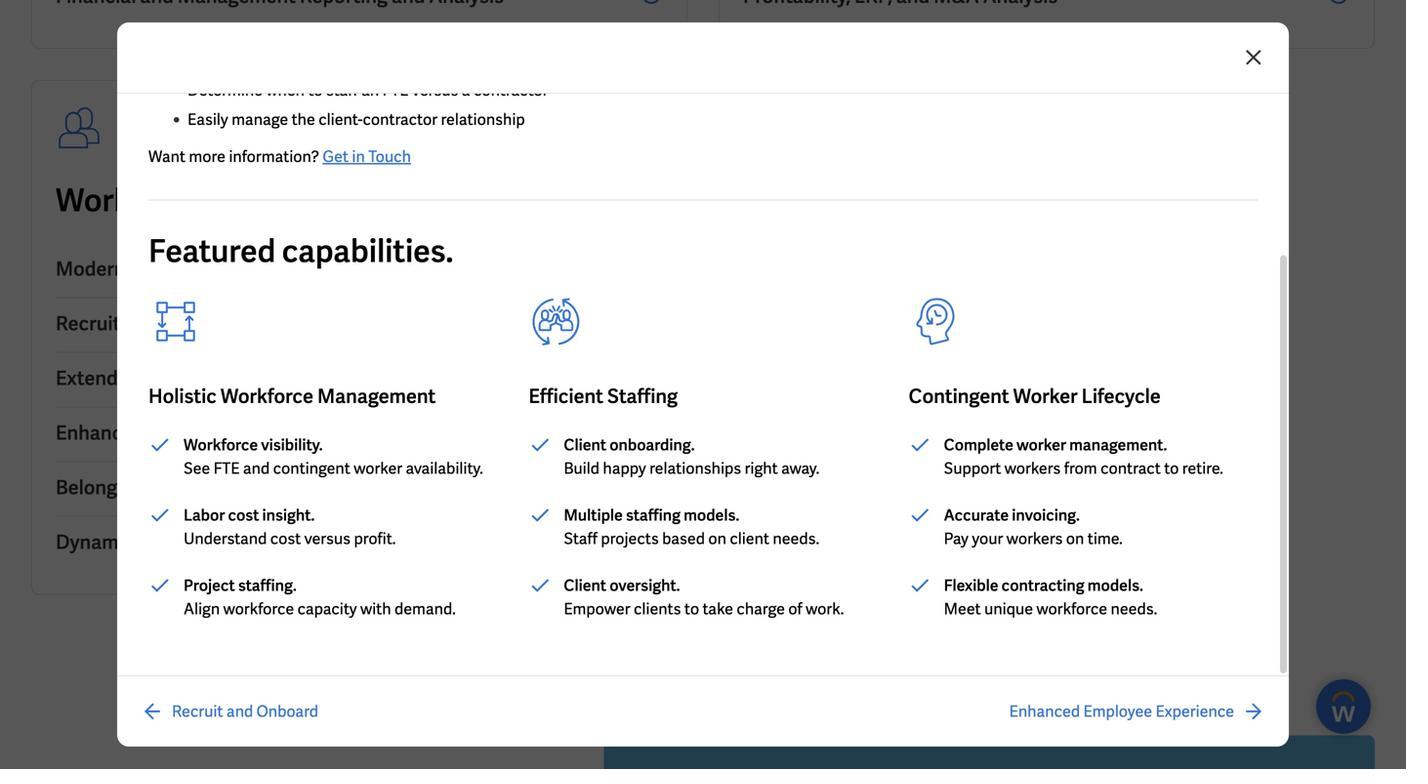Task type: vqa. For each thing, say whether or not it's contained in the screenshot.
win
no



Task type: describe. For each thing, give the bounding box(es) containing it.
pay
[[944, 529, 969, 550]]

staffing.
[[238, 576, 297, 596]]

delivery
[[266, 256, 339, 282]]

workers for invoicing.
[[1007, 529, 1063, 550]]

dynamic skills curation
[[56, 530, 267, 555]]

efficient staffing
[[529, 384, 678, 409]]

workforce inside button
[[144, 366, 237, 391]]

0 vertical spatial employee
[[148, 421, 235, 446]]

client onboarding. build happy relationships right away.
[[564, 435, 820, 479]]

time.
[[1088, 529, 1123, 550]]

future
[[311, 180, 404, 221]]

contract
[[1101, 459, 1161, 479]]

understand
[[184, 529, 267, 550]]

featured
[[148, 231, 276, 272]]

profit.
[[354, 529, 396, 550]]

labor cost insight. understand cost versus profit.
[[184, 506, 396, 550]]

0 horizontal spatial experience
[[239, 421, 338, 446]]

away.
[[782, 459, 820, 479]]

management for holistic workforce management
[[318, 384, 436, 409]]

on inside accurate invoicing. pay your workers on time.
[[1067, 529, 1085, 550]]

availability.
[[406, 459, 483, 479]]

recruit inside featured capabilities. dialog
[[172, 702, 223, 722]]

labor
[[184, 506, 225, 526]]

belonging and diversity button
[[56, 463, 663, 517]]

efficient
[[529, 384, 604, 409]]

accurate
[[944, 506, 1009, 526]]

dynamic skills curation button
[[56, 517, 663, 571]]

workforce inside flexible contracting models. meet unique workforce needs.
[[1037, 599, 1108, 620]]

contingent worker lifecycle
[[909, 384, 1161, 409]]

client for empower
[[564, 576, 607, 596]]

to inside "complete worker management. support workers from contract to retire."
[[1165, 459, 1180, 479]]

flexible contracting models. meet unique workforce needs.
[[944, 576, 1158, 620]]

project staffing. align workforce capacity with demand.
[[184, 576, 456, 620]]

featured capabilities. dialog
[[0, 0, 1407, 770]]

align
[[184, 599, 220, 620]]

lifecycle
[[1082, 384, 1161, 409]]

models. for on
[[684, 506, 740, 526]]

0 horizontal spatial cost
[[228, 506, 259, 526]]

skills
[[138, 530, 185, 555]]

diversity
[[186, 475, 265, 501]]

needs. inside flexible contracting models. meet unique workforce needs.
[[1111, 599, 1158, 620]]

workforce for the future of technology
[[56, 180, 608, 221]]

relationships
[[650, 459, 742, 479]]

insight.
[[262, 506, 315, 526]]

technology
[[445, 180, 608, 221]]

capacity
[[298, 599, 357, 620]]

information?
[[229, 147, 319, 167]]

fte inside workforce visibility. see fte and contingent worker availability.
[[214, 459, 240, 479]]

from
[[1065, 459, 1098, 479]]

holistic
[[148, 384, 217, 409]]

dynamic
[[56, 530, 134, 555]]

more
[[189, 147, 226, 167]]

versus inside determine when to staff an fte versus a contractor easily manage the client-contractor relationship
[[412, 80, 459, 101]]

manage
[[232, 109, 288, 130]]

determine
[[188, 80, 263, 101]]

oversight.
[[610, 576, 680, 596]]

0 horizontal spatial enhanced
[[56, 421, 144, 446]]

contingent
[[273, 459, 351, 479]]

projects
[[601, 529, 659, 550]]

want more information? get in touch
[[148, 147, 411, 167]]

get in touch link
[[323, 147, 411, 167]]

onboard inside featured capabilities. dialog
[[257, 702, 319, 722]]

hr
[[165, 256, 192, 282]]

needs. inside multiple staffing models. staff projects based on client needs.
[[773, 529, 820, 550]]

workforce visibility. see fte and contingent worker availability.
[[184, 435, 483, 479]]

for
[[211, 180, 251, 221]]

0 horizontal spatial recruit
[[56, 311, 120, 337]]

modernized
[[56, 256, 162, 282]]

curation
[[189, 530, 267, 555]]

retire.
[[1183, 459, 1224, 479]]

client
[[730, 529, 770, 550]]

client for build
[[564, 435, 607, 456]]

contracting
[[1002, 576, 1085, 596]]

support
[[944, 459, 1002, 479]]

flexible
[[944, 576, 999, 596]]

the inside determine when to staff an fte versus a contractor easily manage the client-contractor relationship
[[292, 109, 315, 130]]

0 vertical spatial enhanced employee experience button
[[56, 408, 663, 463]]

get
[[323, 147, 349, 167]]

extended workforce management
[[56, 366, 359, 391]]

demand.
[[395, 599, 456, 620]]

modernized hr service delivery
[[56, 256, 339, 282]]

on inside multiple staffing models. staff projects based on client needs.
[[709, 529, 727, 550]]

featured capabilities.
[[148, 231, 454, 272]]

extended workforce management button
[[56, 353, 663, 408]]

multiple staffing models. staff projects based on client needs.
[[564, 506, 820, 550]]

take
[[703, 599, 734, 620]]

a
[[462, 80, 470, 101]]

management.
[[1070, 435, 1168, 456]]



Task type: locate. For each thing, give the bounding box(es) containing it.
to
[[308, 80, 323, 101], [1165, 459, 1180, 479], [685, 599, 700, 620]]

1 horizontal spatial workforce
[[1037, 599, 1108, 620]]

1 workforce from the left
[[223, 599, 294, 620]]

see
[[184, 459, 210, 479]]

capabilities.
[[282, 231, 454, 272]]

cost down insight.
[[270, 529, 301, 550]]

easily
[[188, 109, 228, 130]]

your
[[972, 529, 1004, 550]]

belonging and diversity
[[56, 475, 265, 501]]

staff
[[326, 80, 358, 101]]

1 vertical spatial onboard
[[257, 702, 319, 722]]

1 horizontal spatial enhanced employee experience
[[1010, 702, 1235, 722]]

contractor up relationship
[[474, 80, 549, 101]]

fte right an
[[383, 80, 409, 101]]

charge
[[737, 599, 785, 620]]

1 on from the left
[[709, 529, 727, 550]]

cost
[[228, 506, 259, 526], [270, 529, 301, 550]]

1 horizontal spatial on
[[1067, 529, 1085, 550]]

1 horizontal spatial cost
[[270, 529, 301, 550]]

client inside client oversight. empower clients to take charge of work.
[[564, 576, 607, 596]]

models.
[[684, 506, 740, 526], [1088, 576, 1144, 596]]

experience
[[239, 421, 338, 446], [1156, 702, 1235, 722]]

enhanced employee experience button inside featured capabilities. dialog
[[1010, 700, 1266, 724]]

management inside button
[[241, 366, 359, 391]]

0 horizontal spatial on
[[709, 529, 727, 550]]

accurate invoicing. pay your workers on time.
[[944, 506, 1123, 550]]

client-
[[319, 109, 363, 130]]

0 vertical spatial versus
[[412, 80, 459, 101]]

on left time.
[[1067, 529, 1085, 550]]

0 horizontal spatial workforce
[[223, 599, 294, 620]]

an
[[362, 80, 379, 101]]

0 horizontal spatial contractor
[[363, 109, 438, 130]]

in
[[352, 147, 365, 167]]

1 horizontal spatial to
[[685, 599, 700, 620]]

management up workforce visibility. see fte and contingent worker availability.
[[318, 384, 436, 409]]

0 vertical spatial models.
[[684, 506, 740, 526]]

2 vertical spatial to
[[685, 599, 700, 620]]

determine when to staff an fte versus a contractor easily manage the client-contractor relationship
[[188, 80, 549, 130]]

when
[[266, 80, 305, 101]]

contingent
[[909, 384, 1010, 409]]

0 vertical spatial onboard
[[162, 311, 240, 337]]

1 vertical spatial to
[[1165, 459, 1180, 479]]

and inside workforce visibility. see fte and contingent worker availability.
[[243, 459, 270, 479]]

cost up understand
[[228, 506, 259, 526]]

and
[[124, 311, 158, 337], [243, 459, 270, 479], [149, 475, 182, 501], [227, 702, 253, 722]]

on left client
[[709, 529, 727, 550]]

1 horizontal spatial experience
[[1156, 702, 1235, 722]]

1 vertical spatial the
[[257, 180, 305, 221]]

multiple
[[564, 506, 623, 526]]

0 vertical spatial recruit
[[56, 311, 120, 337]]

0 vertical spatial cost
[[228, 506, 259, 526]]

0 horizontal spatial needs.
[[773, 529, 820, 550]]

workers inside accurate invoicing. pay your workers on time.
[[1007, 529, 1063, 550]]

staff
[[564, 529, 598, 550]]

complete worker management. support workers from contract to retire.
[[944, 435, 1224, 479]]

fte inside determine when to staff an fte versus a contractor easily manage the client-contractor relationship
[[383, 80, 409, 101]]

empower
[[564, 599, 631, 620]]

2 horizontal spatial to
[[1165, 459, 1180, 479]]

1 vertical spatial contractor
[[363, 109, 438, 130]]

1 horizontal spatial models.
[[1088, 576, 1144, 596]]

of left work.
[[789, 599, 803, 620]]

0 vertical spatial recruit and onboard
[[56, 311, 240, 337]]

onboard
[[162, 311, 240, 337], [257, 702, 319, 722]]

0 vertical spatial to
[[308, 80, 323, 101]]

0 vertical spatial enhanced employee experience
[[56, 421, 338, 446]]

0 horizontal spatial onboard
[[162, 311, 240, 337]]

enhanced
[[56, 421, 144, 446], [1010, 702, 1081, 722]]

0 horizontal spatial to
[[308, 80, 323, 101]]

1 vertical spatial models.
[[1088, 576, 1144, 596]]

touch
[[369, 147, 411, 167]]

1 vertical spatial versus
[[304, 529, 351, 550]]

1 vertical spatial workers
[[1007, 529, 1063, 550]]

versus down insight.
[[304, 529, 351, 550]]

1 horizontal spatial fte
[[383, 80, 409, 101]]

0 vertical spatial contractor
[[474, 80, 549, 101]]

recruit
[[56, 311, 120, 337], [172, 702, 223, 722]]

versus
[[412, 80, 459, 101], [304, 529, 351, 550]]

workforce down staffing.
[[223, 599, 294, 620]]

1 vertical spatial experience
[[1156, 702, 1235, 722]]

0 vertical spatial workers
[[1005, 459, 1061, 479]]

employee inside featured capabilities. dialog
[[1084, 702, 1153, 722]]

enhanced employee experience button
[[56, 408, 663, 463], [1010, 700, 1266, 724]]

models. inside multiple staffing models. staff projects based on client needs.
[[684, 506, 740, 526]]

1 vertical spatial employee
[[1084, 702, 1153, 722]]

belonging
[[56, 475, 145, 501]]

invoicing.
[[1012, 506, 1080, 526]]

workforce inside the project staffing. align workforce capacity with demand.
[[223, 599, 294, 620]]

to left retire.
[[1165, 459, 1180, 479]]

idc infobrief for tech image
[[604, 736, 1376, 770]]

of down touch
[[410, 180, 439, 221]]

0 horizontal spatial employee
[[148, 421, 235, 446]]

workers down the invoicing. on the bottom right of page
[[1007, 529, 1063, 550]]

service
[[196, 256, 262, 282]]

1 vertical spatial enhanced
[[1010, 702, 1081, 722]]

contractor up touch
[[363, 109, 438, 130]]

worker
[[1017, 435, 1067, 456], [354, 459, 403, 479]]

meet
[[944, 599, 981, 620]]

0 vertical spatial client
[[564, 435, 607, 456]]

unique
[[985, 599, 1034, 620]]

needs. right client
[[773, 529, 820, 550]]

1 vertical spatial recruit and onboard button
[[141, 700, 319, 724]]

holistic workforce management
[[148, 384, 436, 409]]

1 horizontal spatial recruit
[[172, 702, 223, 722]]

1 client from the top
[[564, 435, 607, 456]]

clients
[[634, 599, 681, 620]]

workforce down the 'contracting'
[[1037, 599, 1108, 620]]

1 vertical spatial enhanced employee experience
[[1010, 702, 1235, 722]]

1 vertical spatial recruit
[[172, 702, 223, 722]]

1 vertical spatial fte
[[214, 459, 240, 479]]

management
[[241, 366, 359, 391], [318, 384, 436, 409]]

worker inside "complete worker management. support workers from contract to retire."
[[1017, 435, 1067, 456]]

1 horizontal spatial onboard
[[257, 702, 319, 722]]

the
[[292, 109, 315, 130], [257, 180, 305, 221]]

extended
[[56, 366, 140, 391]]

happy
[[603, 459, 646, 479]]

0 vertical spatial the
[[292, 109, 315, 130]]

want
[[148, 147, 186, 167]]

1 vertical spatial worker
[[354, 459, 403, 479]]

workforce
[[223, 599, 294, 620], [1037, 599, 1108, 620]]

1 horizontal spatial enhanced employee experience button
[[1010, 700, 1266, 724]]

based
[[663, 529, 705, 550]]

models. inside flexible contracting models. meet unique workforce needs.
[[1088, 576, 1144, 596]]

of inside client oversight. empower clients to take charge of work.
[[789, 599, 803, 620]]

models. up based
[[684, 506, 740, 526]]

enhanced inside featured capabilities. dialog
[[1010, 702, 1081, 722]]

contractor
[[474, 80, 549, 101], [363, 109, 438, 130]]

to left 'staff'
[[308, 80, 323, 101]]

1 vertical spatial enhanced employee experience button
[[1010, 700, 1266, 724]]

0 vertical spatial needs.
[[773, 529, 820, 550]]

versus left a
[[412, 80, 459, 101]]

workers for worker
[[1005, 459, 1061, 479]]

0 vertical spatial recruit and onboard button
[[56, 298, 663, 353]]

to inside determine when to staff an fte versus a contractor easily manage the client-contractor relationship
[[308, 80, 323, 101]]

modernized hr service delivery button
[[56, 244, 663, 298]]

1 vertical spatial needs.
[[1111, 599, 1158, 620]]

1 horizontal spatial of
[[789, 599, 803, 620]]

to left take
[[685, 599, 700, 620]]

the down when
[[292, 109, 315, 130]]

0 vertical spatial of
[[410, 180, 439, 221]]

client oversight. empower clients to take charge of work.
[[564, 576, 844, 620]]

1 horizontal spatial worker
[[1017, 435, 1067, 456]]

employee
[[148, 421, 235, 446], [1084, 702, 1153, 722]]

1 vertical spatial recruit and onboard
[[172, 702, 319, 722]]

staffing
[[626, 506, 681, 526]]

management for extended workforce management
[[241, 366, 359, 391]]

experience inside featured capabilities. dialog
[[1156, 702, 1235, 722]]

client
[[564, 435, 607, 456], [564, 576, 607, 596]]

needs. down time.
[[1111, 599, 1158, 620]]

complete
[[944, 435, 1014, 456]]

0 vertical spatial experience
[[239, 421, 338, 446]]

1 vertical spatial of
[[789, 599, 803, 620]]

visibility.
[[261, 435, 323, 456]]

recruit and onboard inside featured capabilities. dialog
[[172, 702, 319, 722]]

workforce inside workforce visibility. see fte and contingent worker availability.
[[184, 435, 258, 456]]

enhanced employee experience inside featured capabilities. dialog
[[1010, 702, 1235, 722]]

0 horizontal spatial of
[[410, 180, 439, 221]]

client inside client onboarding. build happy relationships right away.
[[564, 435, 607, 456]]

0 horizontal spatial enhanced employee experience button
[[56, 408, 663, 463]]

workers inside "complete worker management. support workers from contract to retire."
[[1005, 459, 1061, 479]]

0 horizontal spatial worker
[[354, 459, 403, 479]]

enhanced employee experience
[[56, 421, 338, 446], [1010, 702, 1235, 722]]

1 horizontal spatial contractor
[[474, 80, 549, 101]]

2 client from the top
[[564, 576, 607, 596]]

staffing
[[608, 384, 678, 409]]

0 horizontal spatial versus
[[304, 529, 351, 550]]

0 vertical spatial worker
[[1017, 435, 1067, 456]]

workers left from
[[1005, 459, 1061, 479]]

relationship
[[441, 109, 525, 130]]

1 horizontal spatial versus
[[412, 80, 459, 101]]

1 vertical spatial cost
[[270, 529, 301, 550]]

0 vertical spatial fte
[[383, 80, 409, 101]]

client up empower
[[564, 576, 607, 596]]

worker up from
[[1017, 435, 1067, 456]]

to inside client oversight. empower clients to take charge of work.
[[685, 599, 700, 620]]

build
[[564, 459, 600, 479]]

on
[[709, 529, 727, 550], [1067, 529, 1085, 550]]

management up visibility.
[[241, 366, 359, 391]]

models. for needs.
[[1088, 576, 1144, 596]]

management inside featured capabilities. dialog
[[318, 384, 436, 409]]

worker
[[1014, 384, 1078, 409]]

models. down time.
[[1088, 576, 1144, 596]]

right
[[745, 459, 778, 479]]

worker right contingent at bottom
[[354, 459, 403, 479]]

client up build
[[564, 435, 607, 456]]

fte right see
[[214, 459, 240, 479]]

2 on from the left
[[1067, 529, 1085, 550]]

project
[[184, 576, 235, 596]]

enhanced up idc infobrief for tech image
[[1010, 702, 1081, 722]]

onboarding.
[[610, 435, 695, 456]]

2 workforce from the left
[[1037, 599, 1108, 620]]

1 horizontal spatial employee
[[1084, 702, 1153, 722]]

0 horizontal spatial models.
[[684, 506, 740, 526]]

with
[[360, 599, 391, 620]]

enhanced up belonging
[[56, 421, 144, 446]]

0 vertical spatial enhanced
[[56, 421, 144, 446]]

0 horizontal spatial enhanced employee experience
[[56, 421, 338, 446]]

worker inside workforce visibility. see fte and contingent worker availability.
[[354, 459, 403, 479]]

versus inside labor cost insight. understand cost versus profit.
[[304, 529, 351, 550]]

the down 'want more information? get in touch'
[[257, 180, 305, 221]]

1 horizontal spatial enhanced
[[1010, 702, 1081, 722]]

0 horizontal spatial fte
[[214, 459, 240, 479]]

1 horizontal spatial needs.
[[1111, 599, 1158, 620]]

1 vertical spatial client
[[564, 576, 607, 596]]



